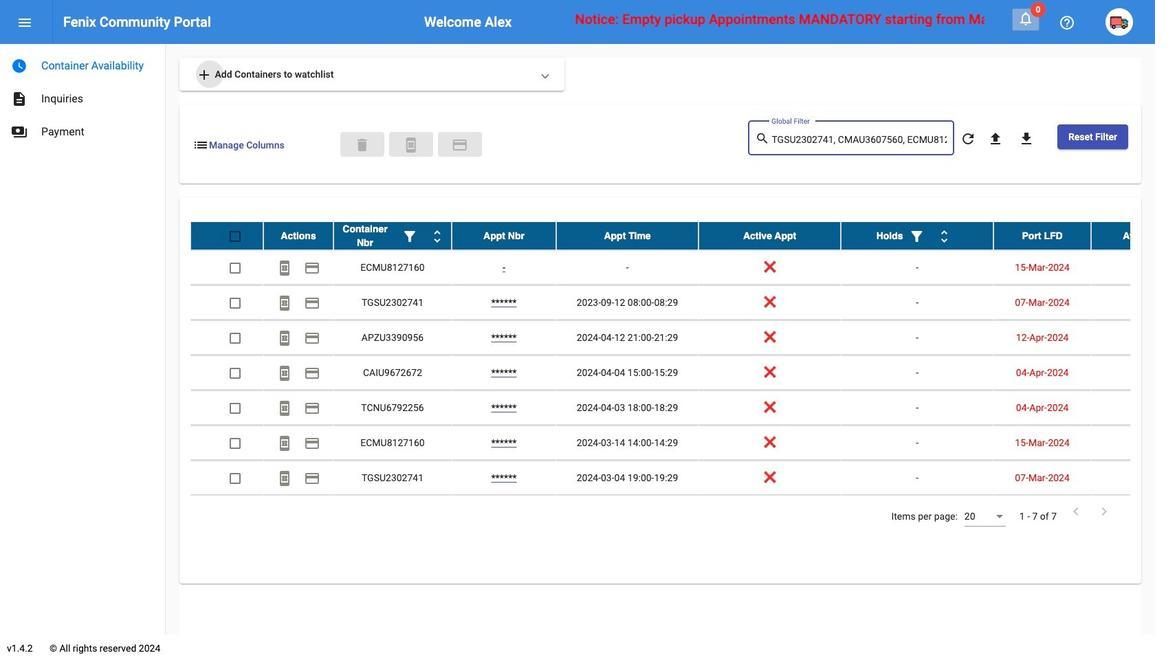Task type: locate. For each thing, give the bounding box(es) containing it.
no color image
[[1018, 10, 1034, 27], [11, 91, 28, 107], [755, 130, 772, 147], [960, 131, 976, 147], [193, 137, 209, 153], [452, 137, 468, 153], [276, 330, 293, 347], [304, 330, 320, 347], [304, 365, 320, 382], [276, 471, 293, 487], [304, 471, 320, 487], [1068, 503, 1084, 520], [1096, 503, 1112, 520]]

7 cell from the top
[[1091, 461, 1155, 495]]

5 row from the top
[[190, 356, 1155, 391]]

cell
[[1091, 250, 1155, 285], [1091, 285, 1155, 320], [1091, 320, 1155, 355], [1091, 356, 1155, 390], [1091, 391, 1155, 425], [1091, 426, 1155, 460], [1091, 461, 1155, 495]]

3 column header from the left
[[452, 222, 556, 250]]

grid
[[190, 222, 1155, 496]]

delete image
[[354, 137, 370, 153]]

row
[[190, 222, 1155, 250], [190, 250, 1155, 285], [190, 285, 1155, 320], [190, 320, 1155, 356], [190, 356, 1155, 391], [190, 391, 1155, 426], [190, 426, 1155, 461], [190, 461, 1155, 496]]

column header
[[263, 222, 333, 250], [333, 222, 452, 250], [452, 222, 556, 250], [556, 222, 699, 250], [699, 222, 841, 250], [841, 222, 994, 250], [994, 222, 1091, 250], [1091, 222, 1155, 250]]

navigation
[[0, 44, 165, 149]]

1 cell from the top
[[1091, 250, 1155, 285]]

8 row from the top
[[190, 461, 1155, 496]]

5 column header from the left
[[699, 222, 841, 250]]

4 row from the top
[[190, 320, 1155, 356]]

6 cell from the top
[[1091, 426, 1155, 460]]

no color image
[[17, 15, 33, 31], [1059, 15, 1075, 31], [11, 58, 28, 74], [196, 67, 212, 83], [11, 124, 28, 140], [987, 131, 1004, 147], [1018, 131, 1035, 147], [403, 137, 419, 153], [402, 229, 418, 245], [429, 229, 446, 245], [909, 229, 925, 245], [936, 229, 953, 245], [276, 260, 293, 277], [304, 260, 320, 277], [276, 295, 293, 312], [304, 295, 320, 312], [276, 365, 293, 382], [276, 400, 293, 417], [304, 400, 320, 417], [276, 435, 293, 452], [304, 435, 320, 452]]

7 row from the top
[[190, 426, 1155, 461]]

2 column header from the left
[[333, 222, 452, 250]]



Task type: describe. For each thing, give the bounding box(es) containing it.
4 cell from the top
[[1091, 356, 1155, 390]]

1 row from the top
[[190, 222, 1155, 250]]

Global Watchlist Filter field
[[772, 135, 947, 146]]

2 row from the top
[[190, 250, 1155, 285]]

2 cell from the top
[[1091, 285, 1155, 320]]

3 cell from the top
[[1091, 320, 1155, 355]]

1 column header from the left
[[263, 222, 333, 250]]

4 column header from the left
[[556, 222, 699, 250]]

8 column header from the left
[[1091, 222, 1155, 250]]

3 row from the top
[[190, 285, 1155, 320]]

7 column header from the left
[[994, 222, 1091, 250]]

6 column header from the left
[[841, 222, 994, 250]]

5 cell from the top
[[1091, 391, 1155, 425]]

6 row from the top
[[190, 391, 1155, 426]]



